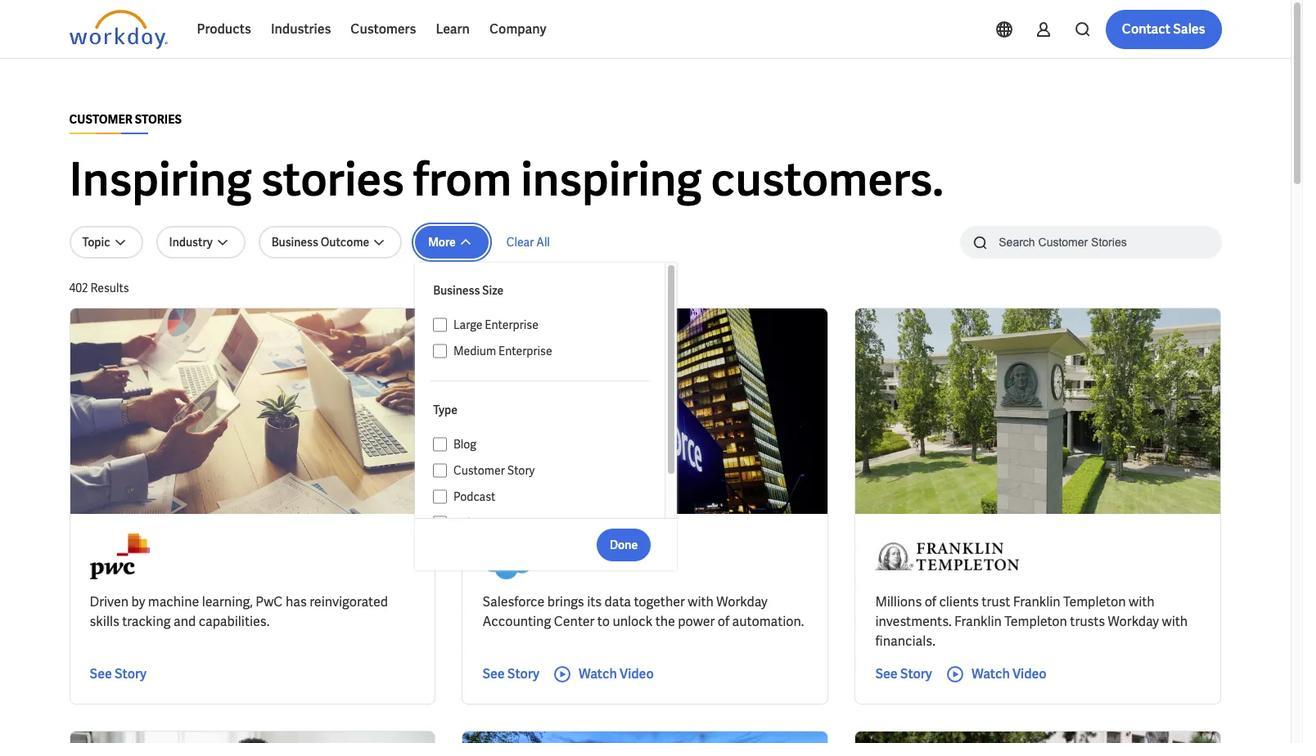 Task type: describe. For each thing, give the bounding box(es) containing it.
customers.
[[711, 150, 944, 210]]

watch video for to
[[579, 666, 654, 683]]

1 vertical spatial franklin
[[955, 613, 1002, 630]]

medium
[[454, 344, 496, 359]]

trusts
[[1070, 613, 1106, 630]]

workday inside salesforce brings its data together with workday accounting center to unlock the power of automation.
[[717, 594, 768, 611]]

story down tracking
[[115, 666, 147, 683]]

podcast
[[454, 490, 496, 504]]

learning,
[[202, 594, 253, 611]]

1 see story from the left
[[90, 666, 147, 683]]

contact sales link
[[1106, 10, 1222, 49]]

by
[[131, 594, 145, 611]]

investments.
[[876, 613, 952, 630]]

watch video link for center
[[553, 665, 654, 685]]

story down financials.
[[901, 666, 933, 683]]

from
[[413, 150, 512, 210]]

see story link for millions of clients trust franklin templeton with investments. franklin templeton trusts workday with financials.
[[876, 665, 933, 685]]

see story link for salesforce brings its data together with workday accounting center to unlock the power of automation.
[[483, 665, 540, 685]]

results
[[90, 281, 129, 296]]

clear
[[507, 235, 534, 250]]

video for salesforce brings its data together with workday accounting center to unlock the power of automation.
[[620, 666, 654, 683]]

go to the homepage image
[[69, 10, 167, 49]]

more
[[428, 235, 456, 250]]

1 horizontal spatial franklin
[[1014, 594, 1061, 611]]

brings
[[548, 594, 584, 611]]

inspiring
[[69, 150, 252, 210]]

clear all button
[[502, 226, 555, 259]]

customer story link
[[447, 461, 649, 481]]

watch for franklin
[[972, 666, 1010, 683]]

video for millions of clients trust franklin templeton with investments. franklin templeton trusts workday with financials.
[[1013, 666, 1047, 683]]

large enterprise link
[[447, 315, 649, 335]]

with inside salesforce brings its data together with workday accounting center to unlock the power of automation.
[[688, 594, 714, 611]]

1 see story link from the left
[[90, 665, 147, 685]]

medium enterprise
[[454, 344, 552, 359]]

industries button
[[261, 10, 341, 49]]

sales
[[1174, 20, 1206, 38]]

topic button
[[69, 226, 143, 259]]

products button
[[187, 10, 261, 49]]

business size
[[433, 283, 504, 298]]

power
[[678, 613, 715, 630]]

industries
[[271, 20, 331, 38]]

financials.
[[876, 633, 936, 650]]

podcast link
[[447, 487, 649, 507]]

story down accounting
[[508, 666, 540, 683]]

to
[[598, 613, 610, 630]]

large
[[454, 318, 483, 332]]

type
[[433, 403, 458, 418]]

business outcome
[[272, 235, 369, 250]]

2 horizontal spatial with
[[1162, 613, 1188, 630]]

data
[[605, 594, 631, 611]]

enterprise for large enterprise
[[485, 318, 539, 332]]

of inside salesforce brings its data together with workday accounting center to unlock the power of automation.
[[718, 613, 730, 630]]

all
[[537, 235, 550, 250]]

size
[[482, 283, 504, 298]]

learn
[[436, 20, 470, 38]]

0 horizontal spatial video
[[454, 516, 483, 531]]

more button
[[415, 226, 489, 259]]

millions
[[876, 594, 922, 611]]

reinvigorated
[[310, 594, 388, 611]]

customers button
[[341, 10, 426, 49]]

products
[[197, 20, 251, 38]]

pwc
[[256, 594, 283, 611]]

contact sales
[[1122, 20, 1206, 38]]

topic
[[82, 235, 110, 250]]

402 results
[[69, 281, 129, 296]]

tracking
[[122, 613, 171, 630]]

watch video for templeton
[[972, 666, 1047, 683]]

stories
[[261, 150, 404, 210]]

large enterprise
[[454, 318, 539, 332]]

of inside millions of clients trust franklin templeton with investments. franklin templeton trusts workday with financials.
[[925, 594, 937, 611]]

its
[[587, 594, 602, 611]]

contact
[[1122, 20, 1171, 38]]

driven by machine learning, pwc has reinvigorated skills tracking and capabilities.
[[90, 594, 388, 630]]



Task type: locate. For each thing, give the bounding box(es) containing it.
done
[[610, 538, 638, 552]]

trust
[[982, 594, 1011, 611]]

watch video down millions of clients trust franklin templeton with investments. franklin templeton trusts workday with financials. on the bottom of the page
[[972, 666, 1047, 683]]

2 horizontal spatial see story
[[876, 666, 933, 683]]

salesforce brings its data together with workday accounting center to unlock the power of automation.
[[483, 594, 804, 630]]

see story down the skills
[[90, 666, 147, 683]]

and
[[174, 613, 196, 630]]

business for business size
[[433, 283, 480, 298]]

industry
[[169, 235, 213, 250]]

workday up "automation."
[[717, 594, 768, 611]]

watch down millions of clients trust franklin templeton with investments. franklin templeton trusts workday with financials. on the bottom of the page
[[972, 666, 1010, 683]]

of up the investments.
[[925, 594, 937, 611]]

1 horizontal spatial of
[[925, 594, 937, 611]]

stories
[[135, 112, 182, 127]]

1 see from the left
[[90, 666, 112, 683]]

see story link down accounting
[[483, 665, 540, 685]]

1 horizontal spatial watch video link
[[946, 665, 1047, 685]]

blog
[[454, 437, 477, 452]]

1 horizontal spatial see story
[[483, 666, 540, 683]]

0 horizontal spatial watch
[[579, 666, 617, 683]]

machine
[[148, 594, 199, 611]]

see down the skills
[[90, 666, 112, 683]]

see story for salesforce brings its data together with workday accounting center to unlock the power of automation.
[[483, 666, 540, 683]]

franklin
[[1014, 594, 1061, 611], [955, 613, 1002, 630]]

see for millions of clients trust franklin templeton with investments. franklin templeton trusts workday with financials.
[[876, 666, 898, 683]]

franklin templeton companies, llc image
[[876, 534, 1020, 580]]

enterprise inside large enterprise link
[[485, 318, 539, 332]]

together
[[634, 594, 685, 611]]

workday inside millions of clients trust franklin templeton with investments. franklin templeton trusts workday with financials.
[[1108, 613, 1160, 630]]

industry button
[[156, 226, 245, 259]]

watch video link for franklin
[[946, 665, 1047, 685]]

workday right trusts
[[1108, 613, 1160, 630]]

0 horizontal spatial of
[[718, 613, 730, 630]]

business inside business outcome button
[[272, 235, 318, 250]]

skills
[[90, 613, 119, 630]]

2 see story link from the left
[[483, 665, 540, 685]]

3 see story from the left
[[876, 666, 933, 683]]

0 vertical spatial of
[[925, 594, 937, 611]]

see for salesforce brings its data together with workday accounting center to unlock the power of automation.
[[483, 666, 505, 683]]

see
[[90, 666, 112, 683], [483, 666, 505, 683], [876, 666, 898, 683]]

watch video down "to" in the left bottom of the page
[[579, 666, 654, 683]]

3 see story link from the left
[[876, 665, 933, 685]]

watch down "to" in the left bottom of the page
[[579, 666, 617, 683]]

0 vertical spatial workday
[[717, 594, 768, 611]]

enterprise down large enterprise link at the left of page
[[499, 344, 552, 359]]

clear all
[[507, 235, 550, 250]]

None checkbox
[[433, 318, 447, 332], [433, 344, 447, 359], [433, 437, 447, 452], [433, 463, 447, 478], [433, 490, 447, 504], [433, 516, 447, 531], [433, 318, 447, 332], [433, 344, 447, 359], [433, 437, 447, 452], [433, 463, 447, 478], [433, 490, 447, 504], [433, 516, 447, 531]]

2 horizontal spatial see
[[876, 666, 898, 683]]

video link
[[447, 513, 649, 533]]

center
[[554, 613, 595, 630]]

1 vertical spatial of
[[718, 613, 730, 630]]

templeton up trusts
[[1064, 594, 1126, 611]]

1 horizontal spatial see
[[483, 666, 505, 683]]

company button
[[480, 10, 556, 49]]

1 watch video link from the left
[[553, 665, 654, 685]]

1 watch video from the left
[[579, 666, 654, 683]]

402
[[69, 281, 88, 296]]

see story link down the skills
[[90, 665, 147, 685]]

of right power
[[718, 613, 730, 630]]

video down millions of clients trust franklin templeton with investments. franklin templeton trusts workday with financials. on the bottom of the page
[[1013, 666, 1047, 683]]

franklin right trust
[[1014, 594, 1061, 611]]

millions of clients trust franklin templeton with investments. franklin templeton trusts workday with financials.
[[876, 594, 1188, 650]]

0 horizontal spatial with
[[688, 594, 714, 611]]

story
[[507, 463, 535, 478], [115, 666, 147, 683], [508, 666, 540, 683], [901, 666, 933, 683]]

see story down financials.
[[876, 666, 933, 683]]

2 horizontal spatial video
[[1013, 666, 1047, 683]]

2 watch video from the left
[[972, 666, 1047, 683]]

medium enterprise link
[[447, 341, 649, 361]]

clients
[[940, 594, 979, 611]]

outcome
[[321, 235, 369, 250]]

the
[[656, 613, 675, 630]]

accounting
[[483, 613, 551, 630]]

2 watch from the left
[[972, 666, 1010, 683]]

0 horizontal spatial business
[[272, 235, 318, 250]]

0 horizontal spatial see
[[90, 666, 112, 683]]

2 see story from the left
[[483, 666, 540, 683]]

customer
[[69, 112, 133, 127]]

watch video link
[[553, 665, 654, 685], [946, 665, 1047, 685]]

done button
[[597, 529, 651, 561]]

inspiring
[[521, 150, 702, 210]]

1 vertical spatial templeton
[[1005, 613, 1068, 630]]

customer
[[454, 463, 505, 478]]

see story for millions of clients trust franklin templeton with investments. franklin templeton trusts workday with financials.
[[876, 666, 933, 683]]

business for business outcome
[[272, 235, 318, 250]]

business outcome button
[[259, 226, 402, 259]]

driven
[[90, 594, 129, 611]]

0 horizontal spatial watch video
[[579, 666, 654, 683]]

0 horizontal spatial see story link
[[90, 665, 147, 685]]

1 horizontal spatial workday
[[1108, 613, 1160, 630]]

capabilities.
[[199, 613, 270, 630]]

2 horizontal spatial see story link
[[876, 665, 933, 685]]

2 watch video link from the left
[[946, 665, 1047, 685]]

watch video link down "to" in the left bottom of the page
[[553, 665, 654, 685]]

with
[[688, 594, 714, 611], [1129, 594, 1155, 611], [1162, 613, 1188, 630]]

watch for center
[[579, 666, 617, 683]]

1 horizontal spatial see story link
[[483, 665, 540, 685]]

templeton down trust
[[1005, 613, 1068, 630]]

customer story
[[454, 463, 535, 478]]

0 vertical spatial business
[[272, 235, 318, 250]]

0 horizontal spatial watch video link
[[553, 665, 654, 685]]

salesforce
[[483, 594, 545, 611]]

video down unlock
[[620, 666, 654, 683]]

see story down accounting
[[483, 666, 540, 683]]

enterprise
[[485, 318, 539, 332], [499, 344, 552, 359]]

see story link
[[90, 665, 147, 685], [483, 665, 540, 685], [876, 665, 933, 685]]

pricewaterhousecoopers global licensing services corporation (pwc) image
[[90, 534, 150, 580]]

blog link
[[447, 435, 649, 454]]

1 horizontal spatial watch video
[[972, 666, 1047, 683]]

franklin down trust
[[955, 613, 1002, 630]]

0 horizontal spatial franklin
[[955, 613, 1002, 630]]

story down blog link on the left of page
[[507, 463, 535, 478]]

video
[[454, 516, 483, 531], [620, 666, 654, 683], [1013, 666, 1047, 683]]

business left outcome
[[272, 235, 318, 250]]

inspiring stories from inspiring customers.
[[69, 150, 944, 210]]

0 vertical spatial franklin
[[1014, 594, 1061, 611]]

of
[[925, 594, 937, 611], [718, 613, 730, 630]]

automation.
[[733, 613, 804, 630]]

0 horizontal spatial workday
[[717, 594, 768, 611]]

video down podcast
[[454, 516, 483, 531]]

enterprise inside medium enterprise link
[[499, 344, 552, 359]]

1 vertical spatial enterprise
[[499, 344, 552, 359]]

1 vertical spatial workday
[[1108, 613, 1160, 630]]

2 see from the left
[[483, 666, 505, 683]]

1 horizontal spatial business
[[433, 283, 480, 298]]

watch
[[579, 666, 617, 683], [972, 666, 1010, 683]]

enterprise for medium enterprise
[[499, 344, 552, 359]]

see down accounting
[[483, 666, 505, 683]]

3 see from the left
[[876, 666, 898, 683]]

1 horizontal spatial video
[[620, 666, 654, 683]]

has
[[286, 594, 307, 611]]

watch video link down millions of clients trust franklin templeton with investments. franklin templeton trusts workday with financials. on the bottom of the page
[[946, 665, 1047, 685]]

business
[[272, 235, 318, 250], [433, 283, 480, 298]]

templeton
[[1064, 594, 1126, 611], [1005, 613, 1068, 630]]

company
[[490, 20, 547, 38]]

0 horizontal spatial see story
[[90, 666, 147, 683]]

1 horizontal spatial with
[[1129, 594, 1155, 611]]

customers
[[351, 20, 416, 38]]

enterprise up medium enterprise
[[485, 318, 539, 332]]

1 horizontal spatial watch
[[972, 666, 1010, 683]]

learn button
[[426, 10, 480, 49]]

0 vertical spatial enterprise
[[485, 318, 539, 332]]

business up the large
[[433, 283, 480, 298]]

1 vertical spatial business
[[433, 283, 480, 298]]

see story link down financials.
[[876, 665, 933, 685]]

salesforce.com image
[[483, 534, 548, 580]]

0 vertical spatial templeton
[[1064, 594, 1126, 611]]

Search Customer Stories text field
[[989, 228, 1190, 256]]

workday
[[717, 594, 768, 611], [1108, 613, 1160, 630]]

1 watch from the left
[[579, 666, 617, 683]]

watch video
[[579, 666, 654, 683], [972, 666, 1047, 683]]

customer stories
[[69, 112, 182, 127]]

unlock
[[613, 613, 653, 630]]

see story
[[90, 666, 147, 683], [483, 666, 540, 683], [876, 666, 933, 683]]

see down financials.
[[876, 666, 898, 683]]



Task type: vqa. For each thing, say whether or not it's contained in the screenshot.
Read at the left of page
no



